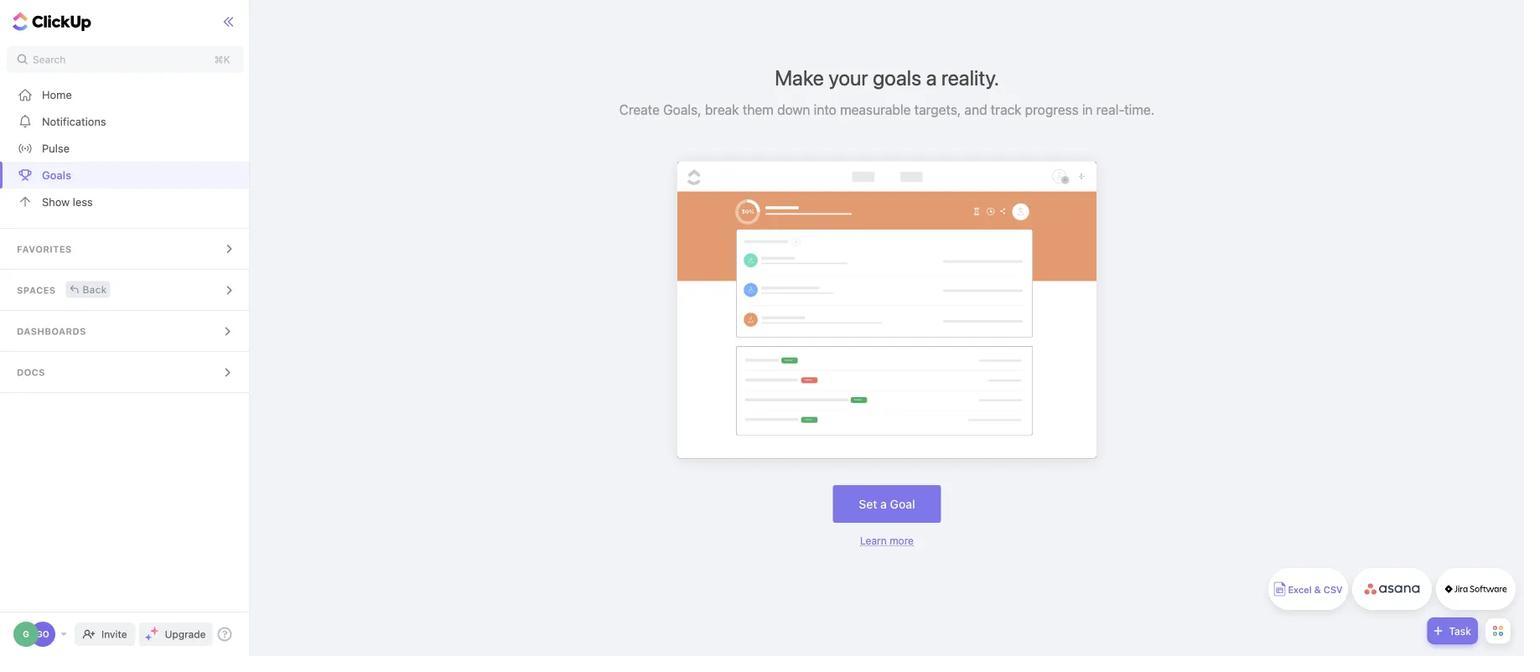Task type: locate. For each thing, give the bounding box(es) containing it.
a right set
[[881, 497, 887, 511]]

favorites button
[[0, 229, 250, 269]]

pulse
[[42, 142, 70, 155]]

sparkle svg 2 image
[[146, 635, 152, 641]]

&
[[1314, 585, 1321, 596]]

more
[[890, 535, 914, 547]]

learn more
[[860, 535, 914, 547]]

real-
[[1096, 102, 1125, 118]]

time.
[[1125, 102, 1155, 118]]

make your goals a reality.
[[775, 65, 999, 90]]

excel
[[1288, 585, 1312, 596]]

⌘k
[[214, 54, 230, 65]]

set a goal
[[859, 497, 915, 511]]

spaces
[[17, 285, 56, 296]]

down
[[777, 102, 810, 118]]

create goals, break them down into measurable targets, and track progress in real-time.
[[619, 102, 1155, 118]]

notifications link
[[0, 108, 250, 135]]

them
[[743, 102, 774, 118]]

a
[[926, 65, 937, 90], [881, 497, 887, 511]]

0 vertical spatial a
[[926, 65, 937, 90]]

a up the targets,
[[926, 65, 937, 90]]

g
[[23, 630, 29, 639]]

goals
[[873, 65, 922, 90]]

targets,
[[914, 102, 961, 118]]

excel & csv
[[1288, 585, 1343, 596]]

less
[[73, 196, 93, 208]]

1 vertical spatial a
[[881, 497, 887, 511]]

excel & csv link
[[1269, 568, 1348, 610]]

dashboards
[[17, 326, 86, 337]]

set
[[859, 497, 877, 511]]

docs
[[17, 367, 45, 378]]

in
[[1082, 102, 1093, 118]]

sidebar navigation
[[0, 0, 253, 656]]

goals link
[[0, 162, 250, 189]]



Task type: vqa. For each thing, say whether or not it's contained in the screenshot.
the right 'Workspace'
no



Task type: describe. For each thing, give the bounding box(es) containing it.
reality.
[[942, 65, 999, 90]]

home link
[[0, 81, 250, 108]]

into
[[814, 102, 837, 118]]

goals,
[[663, 102, 701, 118]]

upgrade
[[165, 629, 206, 641]]

sparkle svg 1 image
[[151, 627, 159, 636]]

learn
[[860, 535, 887, 547]]

g go
[[23, 630, 49, 639]]

csv
[[1324, 585, 1343, 596]]

goals
[[42, 169, 71, 182]]

0 horizontal spatial a
[[881, 497, 887, 511]]

measurable
[[840, 102, 911, 118]]

your
[[829, 65, 868, 90]]

make
[[775, 65, 824, 90]]

notifications
[[42, 115, 106, 128]]

show
[[42, 196, 70, 208]]

invite
[[101, 629, 127, 641]]

back link
[[66, 281, 110, 298]]

1 horizontal spatial a
[[926, 65, 937, 90]]

learn more link
[[860, 535, 914, 547]]

and
[[965, 102, 987, 118]]

pulse link
[[0, 135, 250, 162]]

favorites
[[17, 244, 72, 255]]

break
[[705, 102, 739, 118]]

task
[[1449, 625, 1471, 637]]

go
[[36, 630, 49, 639]]

create
[[619, 102, 660, 118]]

goal
[[890, 497, 915, 511]]

progress
[[1025, 102, 1079, 118]]

search
[[33, 54, 66, 65]]

home
[[42, 88, 72, 101]]

show less
[[42, 196, 93, 208]]

upgrade link
[[139, 623, 213, 646]]

track
[[991, 102, 1022, 118]]

back
[[83, 284, 107, 296]]



